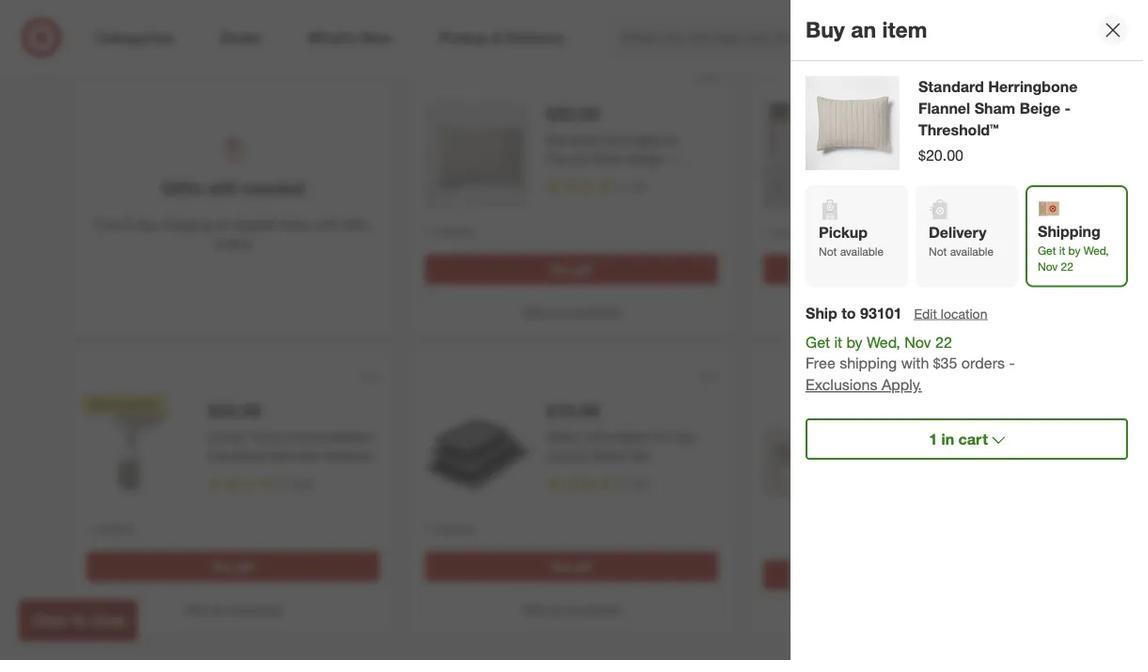 Task type: describe. For each thing, give the bounding box(es) containing it.
exclusions
[[806, 376, 878, 394]]

cart inside buy an item dialog
[[959, 430, 988, 448]]

gray
[[908, 169, 936, 185]]

mark as purchased link for $59.99
[[184, 600, 283, 618]]

steamer
[[324, 447, 373, 464]]

gift for $59.99
[[236, 560, 254, 574]]

click
[[31, 611, 67, 630]]

$59.99 conair turbo extremesteam handheld garment steamer
[[208, 400, 374, 464]]

to for ship
[[842, 304, 856, 322]]

$20.00 inside $20.00 standard herringbone flannel sham beige - threshold™
[[546, 103, 600, 125]]

pro
[[652, 428, 672, 445]]

dialog containing added to cart
[[791, 0, 1143, 660]]

beige for standard herringbone flannel sham beige - threshold™ $20.00
[[1020, 99, 1061, 117]]

exclusions apply. link
[[806, 376, 922, 394]]

needed for $19.99
[[434, 521, 473, 536]]

buy for $19.99
[[551, 560, 572, 574]]

search
[[892, 30, 938, 48]]

836
[[294, 478, 313, 492]]

$35+
[[343, 216, 372, 233]]

shopping
[[968, 279, 1035, 297]]

buy gift button for $79.00
[[764, 254, 1057, 285]]

get it by wed, nov 22 free shipping with $35 orders - exclusions apply.
[[806, 333, 1015, 394]]

clipped
[[941, 131, 987, 148]]

free inside free 2-day shipping on eligible items with $35+ orders
[[94, 216, 120, 233]]

buy gift for $59.99
[[213, 560, 254, 574]]

shipping get it by wed, nov 22
[[1038, 222, 1109, 274]]

method
[[987, 197, 1033, 214]]

buy for $20.00
[[551, 262, 572, 277]]

wilton
[[546, 428, 583, 445]]

free 2-day shipping on eligible items with $35+ orders
[[94, 216, 372, 252]]

not for pickup
[[819, 244, 837, 259]]

frequently bought together
[[806, 388, 1038, 410]]

buy gift button for $59.99
[[87, 552, 380, 582]]

78
[[633, 181, 645, 195]]

king
[[911, 131, 937, 148]]

3pc
[[675, 428, 698, 445]]

buy gift for $79.00
[[890, 262, 931, 277]]

conair
[[208, 428, 247, 445]]

as for $20.00
[[552, 304, 564, 318]]

- inside get it by wed, nov 22 free shipping with $35 orders - exclusions apply.
[[1009, 354, 1015, 373]]

items
[[279, 216, 311, 233]]

1 needed for $20.00
[[425, 224, 473, 238]]

together
[[966, 388, 1038, 410]]

buy an item
[[806, 17, 928, 43]]

wed, inside get it by wed, nov 22 free shipping with $35 orders - exclusions apply.
[[867, 333, 901, 351]]

needed for $79.00
[[773, 224, 812, 238]]

1 horizontal spatial in
[[1036, 197, 1047, 214]]

gift cards image
[[764, 408, 873, 517]]

sham inside $20.00 standard herringbone flannel sham beige - threshold™
[[592, 150, 626, 167]]

added to cart
[[881, 21, 998, 43]]

nov inside get it by wed, nov 22 free shipping with $35 orders - exclusions apply.
[[905, 333, 932, 351]]

$35
[[934, 354, 958, 373]]

herringbone for standard herringbone flannel sham beige - threshold™
[[981, 144, 1070, 162]]

edit for edit location
[[915, 305, 937, 321]]

1 needed for $79.00
[[764, 224, 812, 238]]

get inside get it by wed, nov 22 free shipping with $35 orders - exclusions apply.
[[806, 333, 830, 351]]

continue shopping
[[899, 279, 1035, 297]]

- inside $79.00 5pc king clipped stripe poms comforter bedding set gray - threshold™
[[940, 169, 945, 185]]

with inside free 2-day shipping on eligible items with $35+ orders
[[315, 216, 339, 233]]

edit delivery method in cart
[[911, 197, 1074, 214]]

bake
[[618, 428, 648, 445]]

buy inside dialog
[[806, 17, 845, 43]]

stripe
[[991, 131, 1026, 148]]

get for shipping get it by wed, nov 22
[[1038, 244, 1056, 258]]

buy for $59.99
[[213, 560, 233, 574]]

herringbone inside $20.00 standard herringbone flannel sham beige - threshold™
[[604, 131, 677, 148]]

cookie
[[546, 447, 588, 464]]

mark for $59.99
[[185, 601, 210, 616]]

231
[[633, 478, 652, 492]]

gift for $79.00
[[913, 262, 931, 277]]

set for $79.00
[[885, 169, 905, 185]]

sham for standard herringbone flannel sham beige - threshold™
[[911, 162, 952, 181]]

mark as purchased link for $19.99
[[522, 600, 621, 618]]

4
[[1112, 19, 1117, 31]]

get for shipping get it by fri, nov 24
[[844, 101, 865, 118]]

check
[[974, 335, 1015, 354]]

1 needed for $59.99
[[87, 521, 135, 536]]

on
[[215, 216, 230, 233]]

needed for $59.99
[[96, 521, 135, 536]]

buy gift button for $20.00
[[425, 254, 718, 285]]

standard herringbone flannel sham beige - threshold™
[[911, 144, 1127, 181]]

garment
[[268, 447, 320, 464]]

chat
[[92, 611, 126, 630]]

24
[[945, 101, 960, 118]]

$5.00
[[921, 409, 965, 431]]

pickup
[[819, 223, 868, 241]]

$20.00 standard herringbone flannel sham beige - threshold™
[[546, 103, 677, 185]]

ultra
[[587, 428, 614, 445]]

cards
[[969, 438, 1002, 454]]

- inside $20.00 standard herringbone flannel sham beige - threshold™
[[668, 150, 673, 167]]

frequently
[[806, 388, 895, 410]]

shipping get it by fri, nov 24
[[844, 76, 960, 118]]

herringbone for standard herringbone flannel sham beige - threshold™ $20.00
[[989, 78, 1078, 96]]

click to chat
[[31, 611, 126, 630]]

wilton ultra bake pro 3pc cookie sheet set image
[[425, 398, 531, 504]]

bought
[[900, 388, 961, 410]]

93101
[[860, 304, 902, 322]]

22 inside get it by wed, nov 22 free shipping with $35 orders - exclusions apply.
[[936, 333, 952, 351]]

turbo
[[250, 428, 283, 445]]

$19.99
[[546, 400, 600, 422]]

to
[[71, 611, 87, 630]]

ship
[[806, 304, 838, 322]]

by for shipping get it by fri, nov 24
[[879, 101, 893, 118]]

view
[[894, 335, 925, 354]]

full/queen washed waffle weave duvet cover & sham set gray - threshold™ image
[[1001, 433, 1095, 527]]

it for shipping get it by fri, nov 24
[[869, 101, 876, 118]]

standard for standard herringbone flannel sham beige - threshold™
[[911, 144, 977, 162]]

search button
[[892, 17, 938, 62]]

2-
[[124, 216, 137, 233]]

threshold™ inside standard herringbone flannel sham beige - threshold™
[[1012, 162, 1092, 181]]

click to chat button
[[19, 600, 138, 641]]

as for $19.99
[[552, 601, 564, 616]]

continue shopping button
[[806, 268, 1128, 309]]

$19.99 wilton ultra bake pro 3pc cookie sheet set
[[546, 400, 698, 464]]

$500
[[982, 409, 1020, 431]]

pickup not available
[[819, 223, 884, 259]]

orders inside free 2-day shipping on eligible items with $35+ orders
[[214, 235, 252, 252]]

mark as purchased link for $79.00
[[861, 302, 960, 320]]

$5.00 - $500 gift cards
[[921, 409, 1020, 454]]

$59.99
[[208, 400, 261, 422]]

view cart & check out
[[894, 335, 1041, 354]]

mark as purchased for $20.00
[[523, 304, 620, 318]]

mark as purchased for $19.99
[[523, 601, 620, 616]]

location
[[941, 305, 988, 321]]

gift
[[944, 438, 965, 454]]

available for delivery
[[950, 244, 994, 259]]

delivery
[[938, 197, 984, 214]]

1 inside buy an item dialog
[[929, 430, 938, 448]]

194
[[971, 181, 990, 195]]

gift for $20.00
[[575, 262, 592, 277]]

sheet
[[592, 447, 626, 464]]

delivery
[[929, 223, 987, 241]]

continue
[[899, 279, 964, 297]]

beige for standard herringbone flannel sham beige - threshold™
[[956, 162, 997, 181]]

free inside get it by wed, nov 22 free shipping with $35 orders - exclusions apply.
[[806, 354, 836, 373]]

1 in cart
[[929, 430, 988, 448]]

standard herringbone flannel sham beige - threshold™ image for $20.00
[[425, 101, 531, 207]]



Task type: vqa. For each thing, say whether or not it's contained in the screenshot.
THE "CLICK TO CHAT" BUTTON
yes



Task type: locate. For each thing, give the bounding box(es) containing it.
- inside $5.00 - $500 gift cards
[[970, 409, 977, 431]]

shipping
[[844, 76, 918, 98], [1038, 222, 1101, 240]]

0 vertical spatial 22
[[1061, 260, 1074, 274]]

wed, inside shipping get it by wed, nov 22
[[1084, 244, 1109, 258]]

shipping up exclusions apply. link
[[840, 354, 897, 373]]

threshold™ inside the standard herringbone flannel sham beige - threshold™ $20.00
[[919, 121, 999, 139]]

standard
[[919, 78, 984, 96], [546, 131, 600, 148], [911, 144, 977, 162]]

apply.
[[882, 376, 922, 394]]

set for $19.99
[[630, 447, 650, 464]]

0 horizontal spatial $20.00
[[546, 103, 600, 125]]

1 vertical spatial with
[[901, 354, 929, 373]]

0 horizontal spatial not
[[819, 244, 837, 259]]

available inside pickup not available
[[840, 244, 884, 259]]

standard herringbone flannel sham beige - threshold™ image for standard herringbone flannel sham beige - threshold™
[[806, 76, 900, 170]]

it left fri,
[[869, 101, 876, 118]]

herringbone
[[989, 78, 1078, 96], [604, 131, 677, 148], [981, 144, 1070, 162]]

poms
[[885, 150, 918, 167]]

wed,
[[1084, 244, 1109, 258], [867, 333, 901, 351]]

ship to 93101
[[806, 304, 902, 322]]

0 horizontal spatial sham
[[592, 150, 626, 167]]

1 vertical spatial free
[[806, 354, 836, 373]]

edit inside button
[[915, 305, 937, 321]]

day
[[137, 216, 158, 233]]

not for delivery
[[929, 244, 947, 259]]

edit down continue
[[915, 305, 937, 321]]

still
[[207, 177, 237, 198]]

0 horizontal spatial by
[[847, 333, 863, 351]]

2 available from the left
[[950, 244, 994, 259]]

2 horizontal spatial by
[[1069, 244, 1081, 258]]

0 vertical spatial shipping
[[844, 76, 918, 98]]

1 for $79.00
[[764, 224, 770, 238]]

free left 2-
[[94, 216, 120, 233]]

view cart & check out link
[[806, 324, 1128, 365]]

1 needed right $35+ at the left top
[[425, 224, 473, 238]]

0 horizontal spatial available
[[840, 244, 884, 259]]

2 vertical spatial by
[[847, 333, 863, 351]]

1 vertical spatial by
[[1069, 244, 1081, 258]]

extremesteam
[[287, 428, 374, 445]]

1 vertical spatial it
[[1060, 244, 1066, 258]]

22 inside shipping get it by wed, nov 22
[[1061, 260, 1074, 274]]

$20.00
[[546, 103, 600, 125], [919, 146, 964, 165]]

1 needed down wilton ultra bake pro 3pc cookie sheet set image
[[425, 521, 473, 536]]

dialog
[[791, 0, 1143, 660]]

0 horizontal spatial in
[[942, 430, 955, 448]]

0 horizontal spatial free
[[94, 216, 120, 233]]

it inside shipping get it by fri, nov 24
[[869, 101, 876, 118]]

item
[[883, 17, 928, 43]]

1 for $59.99
[[87, 521, 93, 536]]

shipping for shipping get it by fri, nov 24
[[844, 76, 918, 98]]

shipping up fri,
[[844, 76, 918, 98]]

1 horizontal spatial it
[[869, 101, 876, 118]]

by
[[879, 101, 893, 118], [1069, 244, 1081, 258], [847, 333, 863, 351]]

1 vertical spatial shipping
[[1038, 222, 1101, 240]]

by down ship to 93101
[[847, 333, 863, 351]]

1
[[425, 224, 431, 238], [764, 224, 770, 238], [929, 430, 938, 448], [87, 521, 93, 536], [425, 521, 431, 536]]

flannel inside standard herringbone flannel sham beige - threshold™
[[1075, 144, 1127, 162]]

1 vertical spatial set
[[630, 447, 650, 464]]

set down poms
[[885, 169, 905, 185]]

sham
[[975, 99, 1016, 117], [592, 150, 626, 167], [911, 162, 952, 181]]

0 vertical spatial by
[[879, 101, 893, 118]]

beige inside standard herringbone flannel sham beige - threshold™
[[956, 162, 997, 181]]

1 horizontal spatial beige
[[956, 162, 997, 181]]

needed for $20.00
[[434, 224, 473, 238]]

herringbone up the 78
[[604, 131, 677, 148]]

with down the view
[[901, 354, 929, 373]]

not inside pickup not available
[[819, 244, 837, 259]]

available for pickup
[[840, 244, 884, 259]]

edit down gray on the right of page
[[911, 197, 934, 214]]

orders down check
[[962, 354, 1005, 373]]

nov for shipping get it by wed, nov 22
[[1038, 260, 1058, 274]]

purchased for $79.00
[[905, 304, 959, 318]]

cart
[[963, 21, 998, 43], [1050, 197, 1074, 214], [930, 335, 956, 354], [959, 430, 988, 448]]

1 horizontal spatial with
[[901, 354, 929, 373]]

standard inside standard herringbone flannel sham beige - threshold™
[[911, 144, 977, 162]]

it down ship to 93101
[[834, 333, 843, 351]]

2 horizontal spatial sham
[[975, 99, 1016, 117]]

beige inside $20.00 standard herringbone flannel sham beige - threshold™
[[630, 150, 664, 167]]

0 vertical spatial $20.00
[[546, 103, 600, 125]]

0 horizontal spatial beige
[[630, 150, 664, 167]]

1 horizontal spatial set
[[885, 169, 905, 185]]

sham inside the standard herringbone flannel sham beige - threshold™ $20.00
[[975, 99, 1016, 117]]

gifts still needed
[[162, 177, 305, 198]]

orders inside get it by wed, nov 22 free shipping with $35 orders - exclusions apply.
[[962, 354, 1005, 373]]

1 for $19.99
[[425, 521, 431, 536]]

get
[[844, 101, 865, 118], [1038, 244, 1056, 258], [806, 333, 830, 351]]

0 horizontal spatial shipping
[[844, 76, 918, 98]]

1 horizontal spatial by
[[879, 101, 893, 118]]

- inside the standard herringbone flannel sham beige - threshold™ $20.00
[[1065, 99, 1071, 117]]

0 horizontal spatial get
[[806, 333, 830, 351]]

it inside shipping get it by wed, nov 22
[[1060, 244, 1066, 258]]

not
[[819, 244, 837, 259], [929, 244, 947, 259]]

threshold™ down 24 in the top right of the page
[[919, 121, 999, 139]]

- inside standard herringbone flannel sham beige - threshold™
[[1001, 162, 1008, 181]]

1 for $20.00
[[425, 224, 431, 238]]

set
[[885, 169, 905, 185], [630, 447, 650, 464]]

1 vertical spatial $20.00
[[919, 146, 964, 165]]

2 not from the left
[[929, 244, 947, 259]]

2 horizontal spatial flannel
[[1075, 144, 1127, 162]]

bedding
[[986, 150, 1036, 167]]

1 vertical spatial wed,
[[867, 333, 901, 351]]

handheld
[[208, 447, 265, 464]]

threshold™ inside $20.00 standard herringbone flannel sham beige - threshold™
[[546, 169, 612, 185]]

0 vertical spatial set
[[885, 169, 905, 185]]

1 left "gift"
[[929, 430, 938, 448]]

What can we help you find? suggestions appear below search field
[[610, 17, 906, 58]]

threshold™ up edit delivery method in cart
[[949, 169, 1014, 185]]

buy gift button
[[425, 254, 718, 285], [764, 254, 1057, 285], [87, 552, 380, 582], [425, 552, 718, 582]]

1 needed left pickup
[[764, 224, 812, 238]]

free
[[94, 216, 120, 233], [806, 354, 836, 373]]

1 right $35+ at the left top
[[425, 224, 431, 238]]

1 vertical spatial get
[[1038, 244, 1056, 258]]

mark as purchased link for $20.00
[[522, 302, 621, 320]]

to right search
[[941, 21, 958, 43]]

0 vertical spatial get
[[844, 101, 865, 118]]

shipping inside shipping get it by wed, nov 22
[[1038, 222, 1101, 240]]

5pc
[[885, 131, 907, 148]]

added
[[881, 21, 936, 43]]

buy gift for $20.00
[[551, 262, 592, 277]]

shipping inside free 2-day shipping on eligible items with $35+ orders
[[162, 216, 212, 233]]

beige up the 78
[[630, 150, 664, 167]]

in inside buy an item dialog
[[942, 430, 955, 448]]

0 vertical spatial orders
[[214, 235, 252, 252]]

nov inside shipping get it by wed, nov 22
[[1038, 260, 1058, 274]]

by for shipping get it by wed, nov 22
[[1069, 244, 1081, 258]]

get down ship
[[806, 333, 830, 351]]

mark as purchased for $79.00
[[862, 304, 959, 318]]

buy an item dialog
[[791, 0, 1143, 660]]

free up exclusions
[[806, 354, 836, 373]]

2 horizontal spatial it
[[1060, 244, 1066, 258]]

edit for edit delivery method in cart
[[911, 197, 934, 214]]

most wanted
[[90, 397, 156, 411]]

by inside shipping get it by wed, nov 22
[[1069, 244, 1081, 258]]

standard inside $20.00 standard herringbone flannel sham beige - threshold™
[[546, 131, 600, 148]]

-
[[1065, 99, 1071, 117], [668, 150, 673, 167], [1001, 162, 1008, 181], [940, 169, 945, 185], [1009, 354, 1015, 373], [970, 409, 977, 431]]

0 vertical spatial in
[[1036, 197, 1047, 214]]

sham inside standard herringbone flannel sham beige - threshold™
[[911, 162, 952, 181]]

mark for $20.00
[[523, 304, 549, 318]]

0 horizontal spatial to
[[842, 304, 856, 322]]

get inside shipping get it by fri, nov 24
[[844, 101, 865, 118]]

1 not from the left
[[819, 244, 837, 259]]

by left fri,
[[879, 101, 893, 118]]

wanted
[[119, 397, 156, 411]]

set inside '$19.99 wilton ultra bake pro 3pc cookie sheet set'
[[630, 447, 650, 464]]

as
[[552, 304, 564, 318], [890, 304, 902, 318], [213, 601, 225, 616], [552, 601, 564, 616]]

0 vertical spatial to
[[941, 21, 958, 43]]

1 needed down conair turbo extremesteam handheld garment steamer image
[[87, 521, 135, 536]]

shipping inside get it by wed, nov 22 free shipping with $35 orders - exclusions apply.
[[840, 354, 897, 373]]

1 horizontal spatial 22
[[1061, 260, 1074, 274]]

1 left pickup
[[764, 224, 770, 238]]

0 horizontal spatial with
[[315, 216, 339, 233]]

1 horizontal spatial free
[[806, 354, 836, 373]]

threshold™ left the 78
[[546, 169, 612, 185]]

1 in cart for standard herringbone flannel sham beige - threshold™ element
[[929, 430, 988, 448]]

with inside get it by wed, nov 22 free shipping with $35 orders - exclusions apply.
[[901, 354, 929, 373]]

nov down edit location button
[[905, 333, 932, 351]]

1 available from the left
[[840, 244, 884, 259]]

available down "delivery" at the top of the page
[[950, 244, 994, 259]]

1 horizontal spatial $20.00
[[919, 146, 964, 165]]

flannel inside the standard herringbone flannel sham beige - threshold™ $20.00
[[919, 99, 971, 117]]

shipping inside shipping get it by fri, nov 24
[[844, 76, 918, 98]]

1 needed for $19.99
[[425, 521, 473, 536]]

buy gift for $19.99
[[551, 560, 592, 574]]

get left fri,
[[844, 101, 865, 118]]

1 horizontal spatial orders
[[962, 354, 1005, 373]]

orders down on
[[214, 235, 252, 252]]

1 horizontal spatial not
[[929, 244, 947, 259]]

not down "delivery" at the top of the page
[[929, 244, 947, 259]]

&
[[960, 335, 970, 354]]

full/queen herringbone flannel quilt beige - threshold™ image
[[840, 433, 934, 527]]

beige down the clipped
[[956, 162, 997, 181]]

0 horizontal spatial orders
[[214, 235, 252, 252]]

threshold™ inside $79.00 5pc king clipped stripe poms comforter bedding set gray - threshold™
[[949, 169, 1014, 185]]

mark as purchased
[[523, 304, 620, 318], [862, 304, 959, 318], [185, 601, 282, 616], [523, 601, 620, 616]]

2 vertical spatial get
[[806, 333, 830, 351]]

1 vertical spatial 22
[[936, 333, 952, 351]]

fri,
[[897, 101, 915, 118]]

0 horizontal spatial shipping
[[162, 216, 212, 233]]

flannel for standard herringbone flannel sham beige - threshold™
[[1075, 144, 1127, 162]]

set down bake
[[630, 447, 650, 464]]

5pc king clipped stripe poms comforter bedding set gray - threshold™ image
[[764, 101, 870, 207]]

2 horizontal spatial get
[[1038, 244, 1056, 258]]

1 vertical spatial shipping
[[840, 354, 897, 373]]

nov left 24 in the top right of the page
[[918, 101, 942, 118]]

$79.00
[[885, 103, 938, 125]]

with left $35+ at the left top
[[315, 216, 339, 233]]

edit location button
[[914, 303, 989, 324]]

sham for standard herringbone flannel sham beige - threshold™ $20.00
[[975, 99, 1016, 117]]

1 horizontal spatial to
[[941, 21, 958, 43]]

to inside buy an item dialog
[[842, 304, 856, 322]]

conair turbo extremesteam handheld garment steamer image
[[87, 398, 193, 504]]

eligible
[[234, 216, 275, 233]]

shipping left on
[[162, 216, 212, 233]]

0 vertical spatial shipping
[[162, 216, 212, 233]]

available
[[840, 244, 884, 259], [950, 244, 994, 259]]

2 vertical spatial it
[[834, 333, 843, 351]]

1 down conair turbo extremesteam handheld garment steamer image
[[87, 521, 93, 536]]

mark for $19.99
[[523, 601, 549, 616]]

most
[[90, 397, 116, 411]]

it inside get it by wed, nov 22 free shipping with $35 orders - exclusions apply.
[[834, 333, 843, 351]]

not inside "delivery not available"
[[929, 244, 947, 259]]

nov inside shipping get it by fri, nov 24
[[918, 101, 942, 118]]

standard herringbone flannel sham beige - threshold™ $20.00
[[919, 78, 1078, 165]]

set inside $79.00 5pc king clipped stripe poms comforter bedding set gray - threshold™
[[885, 169, 905, 185]]

purchased for $59.99
[[228, 601, 282, 616]]

0 horizontal spatial wed,
[[867, 333, 901, 351]]

0 horizontal spatial flannel
[[546, 150, 589, 167]]

$79.00 5pc king clipped stripe poms comforter bedding set gray - threshold™
[[885, 103, 1036, 185]]

gift for $19.99
[[575, 560, 592, 574]]

by down edit delivery method in cart
[[1069, 244, 1081, 258]]

flannel inside $20.00 standard herringbone flannel sham beige - threshold™
[[546, 150, 589, 167]]

0 vertical spatial edit
[[911, 197, 934, 214]]

delivery not available
[[929, 223, 994, 259]]

1 horizontal spatial get
[[844, 101, 865, 118]]

shipping
[[162, 216, 212, 233], [840, 354, 897, 373]]

in
[[1036, 197, 1047, 214], [942, 430, 955, 448]]

nov for shipping get it by fri, nov 24
[[918, 101, 942, 118]]

flannel for standard herringbone flannel sham beige - threshold™ $20.00
[[919, 99, 971, 117]]

1 horizontal spatial wed,
[[1084, 244, 1109, 258]]

nov up out
[[1038, 260, 1058, 274]]

standard herringbone flannel sham beige - threshold™ image inside buy an item dialog
[[806, 76, 900, 170]]

to for added
[[941, 21, 958, 43]]

threshold™ up method
[[1012, 162, 1092, 181]]

0 vertical spatial it
[[869, 101, 876, 118]]

1 vertical spatial orders
[[962, 354, 1005, 373]]

mark for $79.00
[[862, 304, 887, 318]]

shipping down edit delivery method in cart
[[1038, 222, 1101, 240]]

to right ship
[[842, 304, 856, 322]]

standard for standard herringbone flannel sham beige - threshold™ $20.00
[[919, 78, 984, 96]]

22
[[1061, 260, 1074, 274], [936, 333, 952, 351]]

1 vertical spatial in
[[942, 430, 955, 448]]

not down pickup
[[819, 244, 837, 259]]

threshold™
[[919, 121, 999, 139], [1012, 162, 1092, 181], [546, 169, 612, 185], [949, 169, 1014, 185]]

shipping for shipping get it by wed, nov 22
[[1038, 222, 1101, 240]]

1 horizontal spatial flannel
[[919, 99, 971, 117]]

1 horizontal spatial available
[[950, 244, 994, 259]]

herringbone up stripe
[[989, 78, 1078, 96]]

as for $59.99
[[213, 601, 225, 616]]

0 horizontal spatial 22
[[936, 333, 952, 351]]

herringbone up method
[[981, 144, 1070, 162]]

purchased
[[567, 304, 620, 318], [905, 304, 959, 318], [228, 601, 282, 616], [567, 601, 620, 616]]

1 vertical spatial to
[[842, 304, 856, 322]]

gifts
[[162, 177, 202, 198]]

herringbone inside standard herringbone flannel sham beige - threshold™
[[981, 144, 1070, 162]]

by inside shipping get it by fri, nov 24
[[879, 101, 893, 118]]

mark as purchased for $59.99
[[185, 601, 282, 616]]

out
[[1019, 335, 1041, 354]]

standard herringbone flannel sham beige - threshold™ image
[[806, 76, 900, 170], [425, 101, 531, 207], [806, 144, 900, 238]]

mark as purchased link
[[522, 302, 621, 320], [861, 302, 960, 320], [184, 600, 283, 618], [522, 600, 621, 618]]

buy for $79.00
[[890, 262, 910, 277]]

1 vertical spatial edit
[[915, 305, 937, 321]]

2 horizontal spatial beige
[[1020, 99, 1061, 117]]

0 vertical spatial free
[[94, 216, 120, 233]]

herringbone inside the standard herringbone flannel sham beige - threshold™ $20.00
[[989, 78, 1078, 96]]

0 vertical spatial nov
[[918, 101, 942, 118]]

1 vertical spatial nov
[[1038, 260, 1058, 274]]

buy gift button for $19.99
[[425, 552, 718, 582]]

standard inside the standard herringbone flannel sham beige - threshold™ $20.00
[[919, 78, 984, 96]]

purchased for $19.99
[[567, 601, 620, 616]]

flannel
[[919, 99, 971, 117], [1075, 144, 1127, 162], [546, 150, 589, 167]]

0 horizontal spatial it
[[834, 333, 843, 351]]

comforter
[[922, 150, 983, 167]]

with
[[315, 216, 339, 233], [901, 354, 929, 373]]

4 link
[[1083, 17, 1125, 58]]

0 horizontal spatial set
[[630, 447, 650, 464]]

get down edit delivery method in cart
[[1038, 244, 1056, 258]]

it down edit delivery method in cart
[[1060, 244, 1066, 258]]

1 down wilton ultra bake pro 3pc cookie sheet set image
[[425, 521, 431, 536]]

an
[[851, 17, 877, 43]]

1 horizontal spatial shipping
[[1038, 222, 1101, 240]]

by inside get it by wed, nov 22 free shipping with $35 orders - exclusions apply.
[[847, 333, 863, 351]]

it for shipping get it by wed, nov 22
[[1060, 244, 1066, 258]]

as for $79.00
[[890, 304, 902, 318]]

beige up stripe
[[1020, 99, 1061, 117]]

available inside "delivery not available"
[[950, 244, 994, 259]]

$20.00 inside the standard herringbone flannel sham beige - threshold™ $20.00
[[919, 146, 964, 165]]

get inside shipping get it by wed, nov 22
[[1038, 244, 1056, 258]]

edit
[[911, 197, 934, 214], [915, 305, 937, 321]]

beige inside the standard herringbone flannel sham beige - threshold™ $20.00
[[1020, 99, 1061, 117]]

purchased for $20.00
[[567, 304, 620, 318]]

1 horizontal spatial sham
[[911, 162, 952, 181]]

mark
[[523, 304, 549, 318], [862, 304, 887, 318], [185, 601, 210, 616], [523, 601, 549, 616]]

0 vertical spatial wed,
[[1084, 244, 1109, 258]]

1 horizontal spatial shipping
[[840, 354, 897, 373]]

available down pickup
[[840, 244, 884, 259]]

0 vertical spatial with
[[315, 216, 339, 233]]

2 vertical spatial nov
[[905, 333, 932, 351]]



